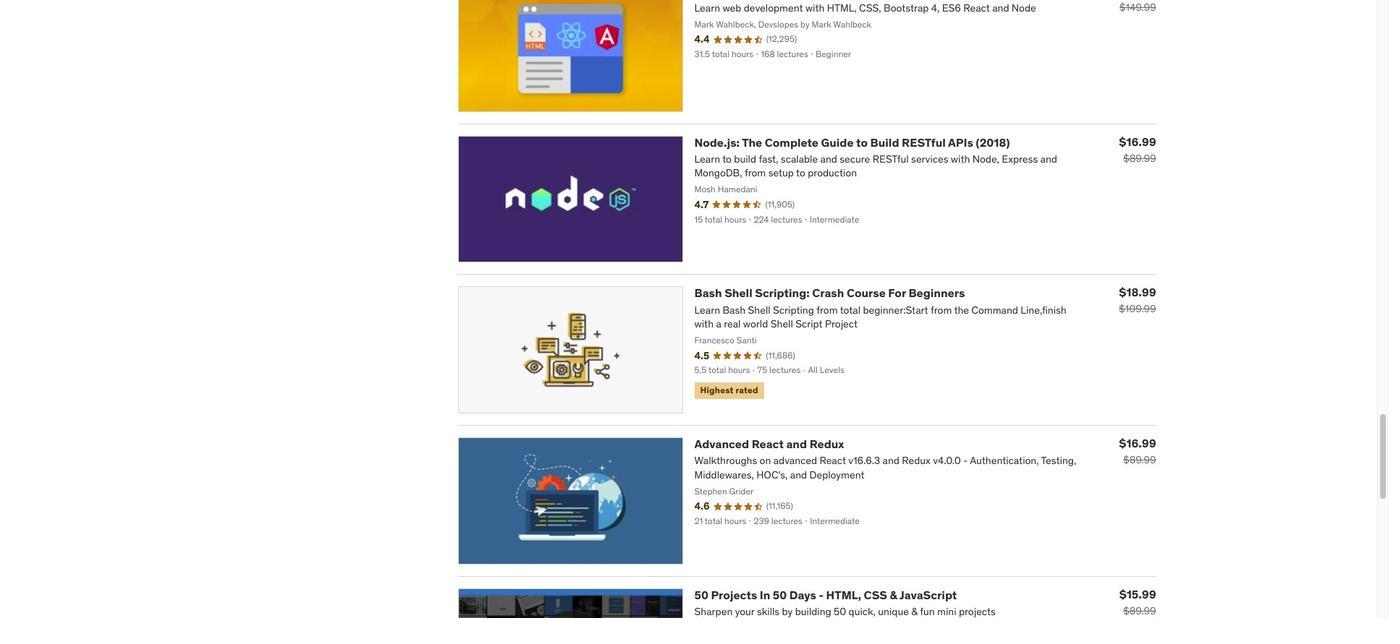 Task type: locate. For each thing, give the bounding box(es) containing it.
0 vertical spatial $16.99 $89.99
[[1119, 134, 1156, 165]]

redux
[[810, 437, 844, 452]]

$18.99
[[1119, 285, 1156, 300]]

1 $89.99 from the top
[[1123, 152, 1156, 165]]

1 50 from the left
[[694, 588, 709, 603]]

2 vertical spatial $89.99
[[1123, 605, 1156, 618]]

(2018)
[[976, 135, 1010, 149]]

1 vertical spatial $16.99
[[1119, 437, 1156, 451]]

advanced
[[694, 437, 749, 452]]

$15.99 $89.99
[[1120, 588, 1156, 618]]

2 $89.99 from the top
[[1123, 454, 1156, 467]]

build
[[870, 135, 899, 149]]

1 $16.99 from the top
[[1119, 134, 1156, 149]]

$149.99
[[1120, 1, 1156, 14]]

advanced react and redux
[[694, 437, 844, 452]]

0 vertical spatial $16.99
[[1119, 134, 1156, 149]]

$16.99 for advanced react and redux
[[1119, 437, 1156, 451]]

50 projects in 50 days - html, css & javascript
[[694, 588, 957, 603]]

$16.99
[[1119, 134, 1156, 149], [1119, 437, 1156, 451]]

bash
[[694, 286, 722, 301]]

course
[[847, 286, 886, 301]]

$16.99 $89.99
[[1119, 134, 1156, 165], [1119, 437, 1156, 467]]

50 left projects
[[694, 588, 709, 603]]

1 horizontal spatial 50
[[773, 588, 787, 603]]

restful
[[902, 135, 946, 149]]

html,
[[826, 588, 861, 603]]

2 50 from the left
[[773, 588, 787, 603]]

in
[[760, 588, 770, 603]]

0 horizontal spatial 50
[[694, 588, 709, 603]]

50
[[694, 588, 709, 603], [773, 588, 787, 603]]

$89.99
[[1123, 152, 1156, 165], [1123, 454, 1156, 467], [1123, 605, 1156, 618]]

for
[[888, 286, 906, 301]]

3 $89.99 from the top
[[1123, 605, 1156, 618]]

1 vertical spatial $16.99 $89.99
[[1119, 437, 1156, 467]]

shell
[[725, 286, 753, 301]]

$16.99 $89.99 for node.js: the complete guide to build restful apis (2018)
[[1119, 134, 1156, 165]]

50 right in
[[773, 588, 787, 603]]

$89.99 inside $15.99 $89.99
[[1123, 605, 1156, 618]]

crash
[[812, 286, 844, 301]]

1 vertical spatial $89.99
[[1123, 454, 1156, 467]]

node.js: the complete guide to build restful apis (2018) link
[[694, 135, 1010, 149]]

bash shell scripting: crash course for beginners link
[[694, 286, 965, 301]]

2 $16.99 $89.99 from the top
[[1119, 437, 1156, 467]]

advanced react and redux link
[[694, 437, 844, 452]]

1 $16.99 $89.99 from the top
[[1119, 134, 1156, 165]]

2 $16.99 from the top
[[1119, 437, 1156, 451]]

0 vertical spatial $89.99
[[1123, 152, 1156, 165]]

css
[[864, 588, 887, 603]]



Task type: vqa. For each thing, say whether or not it's contained in the screenshot.
the right quality
no



Task type: describe. For each thing, give the bounding box(es) containing it.
and
[[786, 437, 807, 452]]

the
[[742, 135, 762, 149]]

$16.99 $89.99 for advanced react and redux
[[1119, 437, 1156, 467]]

$16.99 for node.js: the complete guide to build restful apis (2018)
[[1119, 134, 1156, 149]]

projects
[[711, 588, 757, 603]]

$89.99 for &
[[1123, 605, 1156, 618]]

50 projects in 50 days - html, css & javascript link
[[694, 588, 957, 603]]

javascript
[[900, 588, 957, 603]]

$109.99
[[1119, 303, 1156, 316]]

scripting:
[[755, 286, 810, 301]]

apis
[[948, 135, 973, 149]]

days
[[789, 588, 816, 603]]

beginners
[[909, 286, 965, 301]]

bash shell scripting: crash course for beginners
[[694, 286, 965, 301]]

guide
[[821, 135, 854, 149]]

$15.99
[[1120, 588, 1156, 602]]

complete
[[765, 135, 819, 149]]

node.js:
[[694, 135, 740, 149]]

react
[[752, 437, 784, 452]]

node.js: the complete guide to build restful apis (2018)
[[694, 135, 1010, 149]]

to
[[856, 135, 868, 149]]

$18.99 $109.99
[[1119, 285, 1156, 316]]

-
[[819, 588, 824, 603]]

$89.99 for (2018)
[[1123, 152, 1156, 165]]

&
[[890, 588, 897, 603]]



